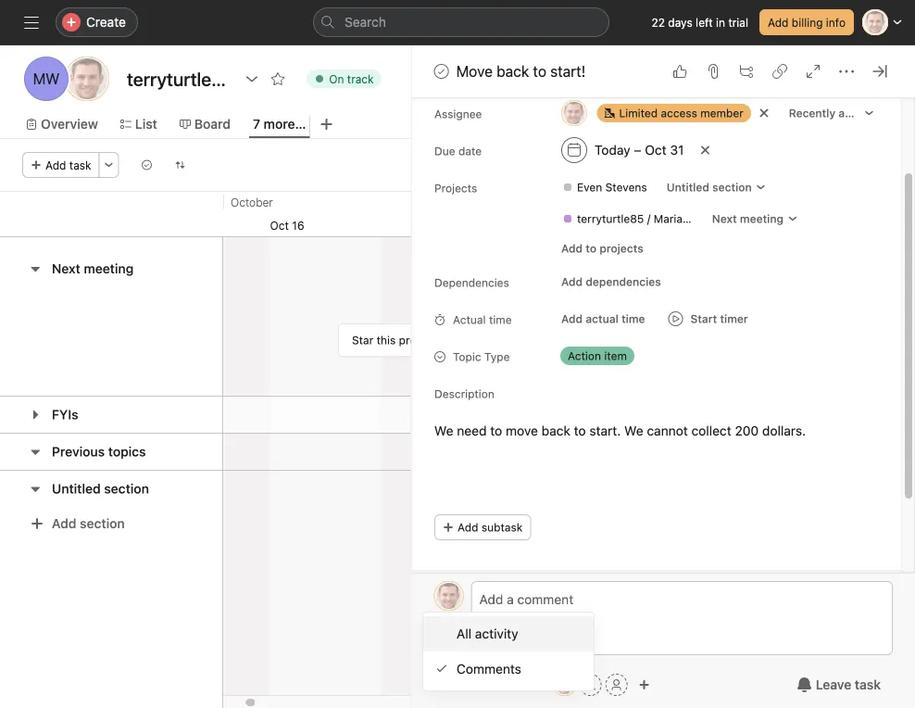 Task type: vqa. For each thing, say whether or not it's contained in the screenshot.
the Action
yes



Task type: describe. For each thing, give the bounding box(es) containing it.
22
[[652, 16, 666, 29]]

projects element
[[533, 171, 900, 235]]

board link
[[180, 114, 231, 134]]

limited
[[619, 107, 658, 120]]

type
[[484, 350, 510, 363]]

list link
[[120, 114, 157, 134]]

due date
[[434, 145, 482, 158]]

next inside popup button
[[712, 212, 737, 225]]

search list box
[[313, 7, 610, 37]]

today
[[595, 142, 631, 158]]

collapse task list for the section previous topics image
[[28, 444, 43, 459]]

this
[[377, 334, 397, 347]]

activity
[[475, 626, 519, 641]]

add task
[[45, 159, 91, 171]]

none image
[[175, 159, 186, 171]]

terryturtle85 / maria 1:1 link
[[555, 210, 700, 228]]

–
[[634, 142, 642, 158]]

fyis
[[52, 407, 78, 422]]

next meeting inside popup button
[[712, 212, 784, 225]]

limited access member
[[619, 107, 744, 120]]

in
[[717, 16, 726, 29]]

date
[[458, 145, 482, 158]]

projects
[[434, 182, 477, 195]]

list
[[135, 116, 157, 132]]

oct 16
[[270, 219, 305, 232]]

task for leave task
[[856, 677, 882, 692]]

board
[[194, 116, 231, 132]]

remove assignee image
[[759, 108, 770, 119]]

action item
[[568, 349, 627, 362]]

overview
[[41, 116, 98, 132]]

move back to start! dialog
[[412, 0, 916, 708]]

create button
[[56, 7, 138, 37]]

previous topics button
[[52, 435, 146, 469]]

add dependencies button
[[553, 269, 670, 295]]

access
[[661, 107, 698, 120]]

section inside untitled section dropdown button
[[713, 181, 752, 194]]

Completed checkbox
[[431, 60, 453, 83]]

add for add subtask
[[458, 521, 478, 534]]

action
[[568, 349, 601, 362]]

even stevens
[[577, 181, 647, 194]]

october
[[231, 196, 273, 209]]

add actual time button
[[553, 306, 654, 332]]

add or remove collaborators image
[[639, 679, 651, 691]]

0 horizontal spatial untitled section
[[52, 481, 149, 496]]

add to projects button
[[553, 235, 652, 261]]

billing
[[792, 16, 824, 29]]

leave task
[[816, 677, 882, 692]]

on
[[329, 72, 344, 85]]

all activity option
[[424, 616, 594, 652]]

project
[[400, 334, 437, 347]]

on track
[[329, 72, 374, 85]]

recently
[[789, 107, 836, 120]]

assigned
[[839, 107, 887, 120]]

7 more… button
[[253, 114, 306, 134]]

due
[[434, 145, 455, 158]]

previous topics
[[52, 444, 146, 459]]

add for add section
[[52, 516, 76, 531]]

recently assigned
[[789, 107, 887, 120]]

start!
[[551, 63, 586, 80]]

move
[[506, 423, 538, 438]]

comments
[[457, 661, 522, 677]]

star this project
[[353, 334, 437, 347]]

22 days left in trial
[[652, 16, 749, 29]]

clear due date image
[[700, 145, 711, 156]]

to left start.
[[574, 423, 586, 438]]

all activity
[[457, 626, 519, 641]]

assignee
[[434, 108, 482, 121]]

move
[[457, 63, 493, 80]]

actual time
[[453, 313, 512, 326]]

add actual time
[[561, 312, 645, 325]]

2 horizontal spatial tt
[[558, 679, 572, 692]]

all
[[457, 626, 472, 641]]

add for add to projects
[[561, 242, 583, 255]]

untitled section button
[[658, 174, 775, 200]]

collapse task list for the section next meeting image
[[28, 261, 43, 276]]

even stevens link
[[555, 178, 655, 197]]

start
[[691, 312, 717, 325]]

fyis button
[[52, 398, 78, 432]]

leave
[[816, 677, 852, 692]]

member
[[701, 107, 744, 120]]

all tasks image
[[141, 159, 153, 171]]

31
[[670, 142, 684, 158]]

even
[[577, 181, 602, 194]]

cannot
[[647, 423, 688, 438]]

7
[[253, 116, 260, 132]]

stevens
[[606, 181, 647, 194]]

add to starred image
[[271, 71, 286, 86]]

copy task link image
[[773, 64, 788, 79]]

add billing info
[[768, 16, 846, 29]]

trial
[[729, 16, 749, 29]]

completed image
[[431, 60, 453, 83]]

terryturtle85 / maria 1:1
[[577, 212, 700, 225]]

task for add task
[[69, 159, 91, 171]]



Task type: locate. For each thing, give the bounding box(es) containing it.
section up next meeting popup button
[[713, 181, 752, 194]]

full screen image
[[806, 64, 821, 79]]

close details image
[[873, 64, 888, 79]]

star
[[353, 334, 374, 347]]

0 vertical spatial section
[[713, 181, 752, 194]]

0 horizontal spatial task
[[69, 159, 91, 171]]

add left billing
[[768, 16, 789, 29]]

2 vertical spatial section
[[80, 516, 125, 531]]

1 horizontal spatial meeting
[[740, 212, 784, 225]]

0 horizontal spatial back
[[497, 63, 530, 80]]

next meeting button
[[52, 252, 134, 286]]

0 likes. click to like this task image
[[673, 64, 688, 79]]

1 horizontal spatial next
[[712, 212, 737, 225]]

we left need
[[434, 423, 453, 438]]

back right move
[[542, 423, 571, 438]]

0 vertical spatial task
[[69, 159, 91, 171]]

1 horizontal spatial untitled
[[667, 181, 710, 194]]

next meeting
[[712, 212, 784, 225], [52, 261, 134, 276]]

collapse task list for the section untitled section image
[[28, 482, 43, 496]]

time
[[622, 312, 645, 325], [489, 313, 512, 326]]

need
[[457, 423, 487, 438]]

add subtask
[[458, 521, 523, 534]]

0 vertical spatial meeting
[[740, 212, 784, 225]]

1 horizontal spatial task
[[856, 677, 882, 692]]

next meeting right collapse task list for the section next meeting icon
[[52, 261, 134, 276]]

task inside move back to start! dialog
[[856, 677, 882, 692]]

collect
[[692, 423, 732, 438]]

expand sidebar image
[[24, 15, 39, 30]]

to inside button
[[586, 242, 597, 255]]

task
[[69, 159, 91, 171], [856, 677, 882, 692]]

untitled section up 1:1 on the right of the page
[[667, 181, 752, 194]]

section down topics
[[104, 481, 149, 496]]

1 vertical spatial next
[[52, 261, 80, 276]]

section inside the add section button
[[80, 516, 125, 531]]

add for add actual time
[[561, 312, 583, 325]]

1 vertical spatial next meeting
[[52, 261, 134, 276]]

task left more actions icon
[[69, 159, 91, 171]]

to right need
[[490, 423, 502, 438]]

actual
[[586, 312, 619, 325]]

dollars.
[[763, 423, 806, 438]]

back inside main content
[[542, 423, 571, 438]]

section
[[713, 181, 752, 194], [104, 481, 149, 496], [80, 516, 125, 531]]

oct left 16
[[270, 219, 289, 232]]

add left the "subtask"
[[458, 521, 478, 534]]

add for add dependencies
[[561, 275, 583, 288]]

create
[[86, 14, 126, 30]]

1 vertical spatial back
[[542, 423, 571, 438]]

tt right mw
[[78, 70, 96, 88]]

days
[[669, 16, 693, 29]]

main content containing today
[[412, 0, 902, 675]]

we need to move back to start. we cannot collect 200 dollars.
[[434, 423, 806, 438]]

200
[[735, 423, 759, 438]]

1 horizontal spatial back
[[542, 423, 571, 438]]

add left actual
[[561, 312, 583, 325]]

0 horizontal spatial untitled
[[52, 481, 101, 496]]

1 vertical spatial meeting
[[84, 261, 134, 276]]

dependencies
[[586, 275, 661, 288]]

1 horizontal spatial untitled section
[[667, 181, 752, 194]]

1 horizontal spatial tt button
[[554, 674, 576, 696]]

more…
[[264, 116, 306, 132]]

add down the overview link
[[45, 159, 66, 171]]

1 vertical spatial untitled section
[[52, 481, 149, 496]]

start timer button
[[661, 306, 756, 332]]

time inside 'dropdown button'
[[622, 312, 645, 325]]

next meeting down untitled section dropdown button
[[712, 212, 784, 225]]

maria
[[654, 212, 683, 225]]

0 vertical spatial next
[[712, 212, 737, 225]]

meeting inside button
[[84, 261, 134, 276]]

0 horizontal spatial tt button
[[434, 581, 464, 611]]

oct right –
[[645, 142, 667, 158]]

untitled section up add section
[[52, 481, 149, 496]]

tt button right collaborators
[[554, 674, 576, 696]]

0 vertical spatial back
[[497, 63, 530, 80]]

untitled inside button
[[52, 481, 101, 496]]

meeting inside popup button
[[740, 212, 784, 225]]

item
[[604, 349, 627, 362]]

2 vertical spatial tt
[[558, 679, 572, 692]]

more actions image
[[103, 159, 115, 171]]

0 horizontal spatial we
[[434, 423, 453, 438]]

add billing info button
[[760, 9, 855, 35]]

today – oct 31
[[595, 142, 684, 158]]

None text field
[[122, 62, 236, 95]]

we right start.
[[624, 423, 644, 438]]

untitled up 1:1 on the right of the page
[[667, 181, 710, 194]]

main content inside move back to start! dialog
[[412, 0, 902, 675]]

to left projects
[[586, 242, 597, 255]]

1 horizontal spatial time
[[622, 312, 645, 325]]

tt up all activity option at the bottom
[[442, 590, 456, 603]]

overview link
[[26, 114, 98, 134]]

expand task list for the section fyis image
[[28, 407, 43, 422]]

next inside button
[[52, 261, 80, 276]]

action item button
[[553, 343, 664, 369]]

search
[[345, 14, 387, 30]]

left
[[696, 16, 714, 29]]

0 vertical spatial untitled
[[667, 181, 710, 194]]

show subtasks for task what's something that was harder than expected? image
[[410, 372, 421, 383]]

add for add billing info
[[768, 16, 789, 29]]

topic
[[453, 350, 481, 363]]

to left start! in the top right of the page
[[533, 63, 547, 80]]

add down the add to projects button
[[561, 275, 583, 288]]

2 we from the left
[[624, 423, 644, 438]]

0 horizontal spatial meeting
[[84, 261, 134, 276]]

1 vertical spatial section
[[104, 481, 149, 496]]

1 horizontal spatial we
[[624, 423, 644, 438]]

0 horizontal spatial time
[[489, 313, 512, 326]]

add section button
[[22, 507, 132, 540]]

attachments: add a file to this task, move back to start! image
[[706, 64, 721, 79]]

next
[[712, 212, 737, 225], [52, 261, 80, 276]]

description
[[434, 387, 495, 400]]

we
[[434, 423, 453, 438], [624, 423, 644, 438]]

section inside untitled section button
[[104, 481, 149, 496]]

topics
[[108, 444, 146, 459]]

show options image
[[245, 71, 260, 86]]

1 vertical spatial task
[[856, 677, 882, 692]]

add task button
[[22, 152, 100, 178]]

0 vertical spatial tt
[[78, 70, 96, 88]]

1 vertical spatial tt button
[[554, 674, 576, 696]]

add subtask image
[[740, 64, 755, 79]]

dependencies
[[434, 276, 509, 289]]

untitled inside dropdown button
[[667, 181, 710, 194]]

add subtask button
[[434, 514, 531, 540]]

0 horizontal spatial oct
[[270, 219, 289, 232]]

0 horizontal spatial next meeting
[[52, 261, 134, 276]]

add section
[[52, 516, 125, 531]]

oct
[[645, 142, 667, 158], [270, 219, 289, 232]]

1 horizontal spatial oct
[[645, 142, 667, 158]]

untitled section inside dropdown button
[[667, 181, 752, 194]]

collaborators
[[471, 679, 542, 692]]

tt button up all on the bottom of page
[[434, 581, 464, 611]]

16
[[292, 219, 305, 232]]

task right leave at the right of the page
[[856, 677, 882, 692]]

section down untitled section button
[[80, 516, 125, 531]]

start.
[[590, 423, 621, 438]]

untitled section button
[[52, 472, 149, 506]]

back right 'move'
[[497, 63, 530, 80]]

main content
[[412, 0, 902, 675]]

next right collapse task list for the section next meeting icon
[[52, 261, 80, 276]]

subtask
[[482, 521, 523, 534]]

0 horizontal spatial next
[[52, 261, 80, 276]]

leave task button
[[786, 668, 894, 702]]

1 vertical spatial tt
[[442, 590, 456, 603]]

1 horizontal spatial tt
[[442, 590, 456, 603]]

on track button
[[299, 66, 390, 92]]

1 vertical spatial oct
[[270, 219, 289, 232]]

1 we from the left
[[434, 423, 453, 438]]

1 vertical spatial untitled
[[52, 481, 101, 496]]

actual
[[453, 313, 486, 326]]

next meeting button
[[704, 206, 807, 232]]

projects
[[600, 242, 644, 255]]

meeting right collapse task list for the section next meeting icon
[[84, 261, 134, 276]]

add to projects
[[561, 242, 644, 255]]

add down terryturtle85
[[561, 242, 583, 255]]

tt right collaborators
[[558, 679, 572, 692]]

move back to start!
[[457, 63, 586, 80]]

add inside 'dropdown button'
[[561, 312, 583, 325]]

add
[[768, 16, 789, 29], [45, 159, 66, 171], [561, 242, 583, 255], [561, 275, 583, 288], [561, 312, 583, 325], [52, 516, 76, 531], [458, 521, 478, 534]]

to
[[533, 63, 547, 80], [586, 242, 597, 255], [490, 423, 502, 438], [574, 423, 586, 438]]

track
[[347, 72, 374, 85]]

search button
[[313, 7, 610, 37]]

add down untitled section button
[[52, 516, 76, 531]]

/
[[647, 212, 651, 225]]

next right 1:1 on the right of the page
[[712, 212, 737, 225]]

add for add task
[[45, 159, 66, 171]]

0 horizontal spatial tt
[[78, 70, 96, 88]]

1 horizontal spatial next meeting
[[712, 212, 784, 225]]

meeting down untitled section dropdown button
[[740, 212, 784, 225]]

0 vertical spatial tt button
[[434, 581, 464, 611]]

previous
[[52, 444, 105, 459]]

0 vertical spatial untitled section
[[667, 181, 752, 194]]

more actions for this task image
[[840, 64, 855, 79]]

1:1
[[686, 212, 700, 225]]

untitled up the add section button
[[52, 481, 101, 496]]

add tab image
[[319, 117, 334, 132]]

topic type
[[453, 350, 510, 363]]

mw
[[33, 70, 60, 88]]

7 more…
[[253, 116, 306, 132]]

tt button
[[434, 581, 464, 611], [554, 674, 576, 696]]

0 vertical spatial next meeting
[[712, 212, 784, 225]]

0 vertical spatial oct
[[645, 142, 667, 158]]

oct inside main content
[[645, 142, 667, 158]]



